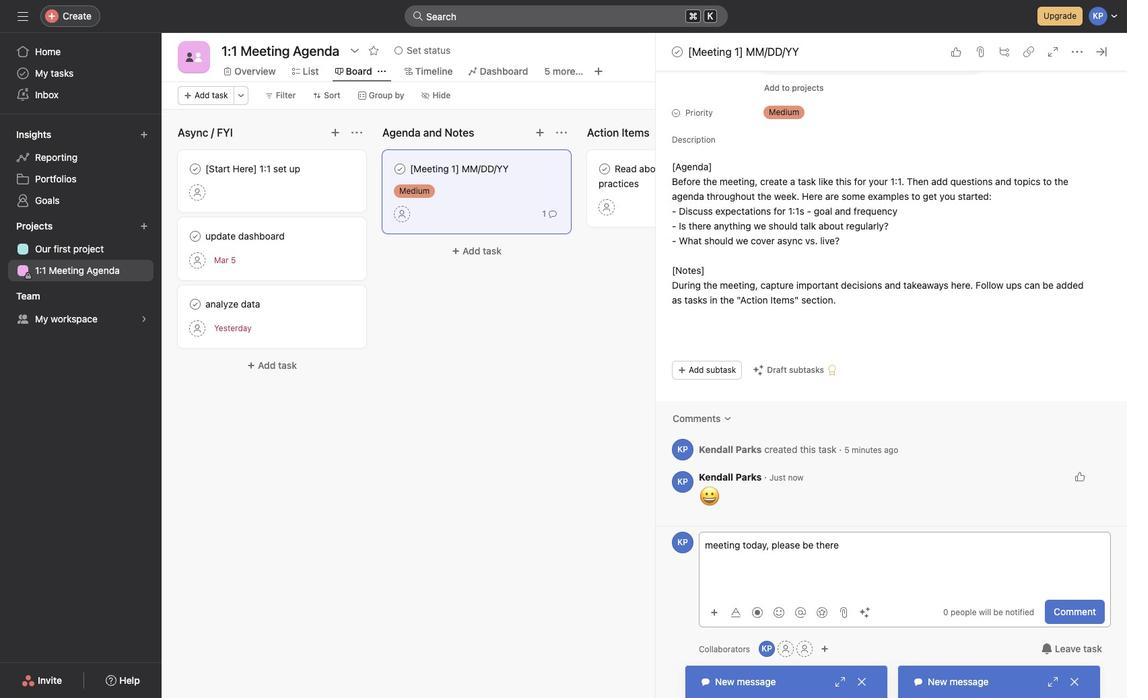 Task type: vqa. For each thing, say whether or not it's contained in the screenshot.
Add to projects 'button'
yes



Task type: describe. For each thing, give the bounding box(es) containing it.
this inside [agenda] before the meeting, create a task like this for your 1:1. then add questions and topics to the agenda throughout the week. here are some examples to get you started: - discuss expectations for 1:1s - goal and frequency - is there anything we should talk about regularly? - what should we cover async vs. live?
[[836, 176, 852, 187]]

mark complete image for [meeting 1] mm/dd/yy
[[392, 161, 408, 177]]

set
[[273, 163, 287, 174]]

mark complete checkbox for [start here] 1:1 set up
[[187, 161, 203, 177]]

kp left the 😀 'image'
[[678, 477, 688, 487]]

attachments: add a file to this task, [meeting 1] mm/dd/yy image
[[975, 46, 986, 57]]

show options image
[[350, 45, 360, 56]]

0 horizontal spatial 5
[[231, 255, 236, 265]]

the up 'in'
[[704, 280, 718, 291]]

decisions
[[841, 280, 883, 291]]

update
[[205, 230, 236, 242]]

best
[[704, 163, 724, 174]]

add subtask button
[[672, 361, 742, 380]]

[meeting 1] mm/dd/yy inside [meeting 1] mm/dd/yy 'dialog'
[[688, 46, 799, 58]]

0 vertical spatial should
[[769, 220, 798, 232]]

hide
[[433, 90, 451, 100]]

kendall parks created this task · 5 minutes ago
[[699, 444, 899, 455]]

async / fyi
[[178, 127, 233, 139]]

questions
[[951, 176, 993, 187]]

topics
[[1014, 176, 1041, 187]]

async
[[178, 127, 208, 139]]

agenda inside [meeting 1] mm/dd/yy 'dialog'
[[832, 59, 865, 71]]

our first project link
[[8, 238, 154, 260]]

group by button
[[352, 86, 411, 105]]

add tab image
[[593, 66, 604, 77]]

yesterday
[[214, 323, 252, 333]]

1 horizontal spatial for
[[855, 176, 867, 187]]

dashboard
[[238, 230, 285, 242]]

1:1 meeting agenda inside projects element
[[35, 265, 120, 276]]

takeaways
[[904, 280, 949, 291]]

tasks inside my tasks link
[[51, 67, 74, 79]]

our
[[35, 243, 51, 255]]

expand new message image
[[1048, 677, 1059, 688]]

[agenda] before the meeting, create a task like this for your 1:1. then add questions and topics to the agenda throughout the week. here are some examples to get you started: - discuss expectations for 1:1s - goal and frequency - is there anything we should talk about regularly? - what should we cover async vs. live?
[[672, 161, 1071, 247]]

more section actions image for / fyi
[[352, 127, 362, 138]]

1 vertical spatial should
[[705, 235, 734, 247]]

emoji image
[[774, 607, 785, 618]]

to inside button
[[782, 83, 790, 93]]

overview link
[[224, 64, 276, 79]]

5 inside 5 more… popup button
[[545, 65, 550, 77]]

inbox
[[35, 89, 59, 100]]

parks for ·
[[736, 472, 762, 483]]

k
[[708, 11, 713, 22]]

1:1 meeting agenda inside [meeting 1] mm/dd/yy 'dialog'
[[780, 59, 865, 71]]

project
[[73, 243, 104, 255]]

read about 1:1s and best practices
[[599, 163, 724, 189]]

new project or portfolio image
[[140, 222, 148, 230]]

1 horizontal spatial we
[[754, 220, 766, 232]]

1 vertical spatial 1]
[[452, 163, 459, 174]]

expectations
[[716, 205, 771, 217]]

kendall for created
[[699, 444, 734, 455]]

be inside [notes] during the meeting, capture important decisions and takeaways here. follow ups can be added as tasks in the "action items" section.
[[1043, 280, 1054, 291]]

0 vertical spatial ·
[[840, 444, 842, 455]]

agenda and notes
[[383, 127, 474, 139]]

can
[[1025, 280, 1041, 291]]

regularly?
[[846, 220, 889, 232]]

add inside button
[[765, 83, 780, 93]]

mark complete image for analyze data
[[187, 296, 203, 313]]

0 horizontal spatial mm/dd/yy
[[462, 163, 509, 174]]

help button
[[97, 669, 149, 693]]

[start
[[205, 163, 230, 174]]

meeting, for capture
[[720, 280, 758, 291]]

create button
[[40, 5, 100, 27]]

ups
[[1006, 280, 1022, 291]]

0 people will be notified
[[944, 608, 1035, 618]]

data
[[241, 298, 260, 310]]

- left goal
[[807, 205, 812, 217]]

there inside [agenda] before the meeting, create a task like this for your 1:1. then add questions and topics to the agenda throughout the week. here are some examples to get you started: - discuss expectations for 1:1s - goal and frequency - is there anything we should talk about regularly? - what should we cover async vs. live?
[[689, 220, 712, 232]]

subtasks
[[789, 365, 824, 375]]

[notes] during the meeting, capture important decisions and takeaways here. follow ups can be added as tasks in the "action items" section.
[[672, 265, 1087, 306]]

reporting
[[35, 152, 78, 163]]

add subtask image
[[1000, 46, 1010, 57]]

like
[[819, 176, 834, 187]]

more section actions image for and notes
[[556, 127, 567, 138]]

[meeting inside 'dialog'
[[688, 46, 732, 58]]

close details image
[[1097, 46, 1107, 57]]

kendall for ·
[[699, 472, 734, 483]]

1:1 inside projects element
[[35, 265, 46, 276]]

1
[[543, 209, 546, 219]]

1 horizontal spatial 1:1
[[260, 163, 271, 174]]

description
[[672, 135, 716, 145]]

record a video image
[[752, 607, 763, 618]]

home
[[35, 46, 61, 57]]

live?
[[821, 235, 840, 247]]

prominent image
[[413, 11, 424, 22]]

upgrade
[[1044, 11, 1077, 21]]

invite
[[38, 675, 62, 686]]

[start here] 1:1 set up
[[205, 163, 300, 174]]

comment button
[[1046, 600, 1105, 624]]

today,
[[743, 540, 769, 551]]

new message for expand new message icon
[[715, 676, 776, 688]]

add to starred image
[[369, 45, 379, 56]]

filter button
[[259, 86, 302, 105]]

capture
[[761, 280, 794, 291]]

workspace
[[51, 313, 98, 325]]

will
[[979, 608, 992, 618]]

at mention image
[[796, 607, 806, 618]]

insights
[[16, 129, 51, 140]]

⌘
[[689, 10, 698, 22]]

medium inside dropdown button
[[769, 107, 800, 117]]

0 horizontal spatial add task
[[195, 90, 228, 100]]

1:1s inside [agenda] before the meeting, create a task like this for your 1:1. then add questions and topics to the agenda throughout the week. here are some examples to get you started: - discuss expectations for 1:1s - goal and frequency - is there anything we should talk about regularly? - what should we cover async vs. live?
[[789, 205, 805, 217]]

mark complete checkbox inside [meeting 1] mm/dd/yy 'dialog'
[[670, 44, 686, 60]]

1 vertical spatial [meeting 1] mm/dd/yy
[[410, 163, 509, 174]]

list link
[[292, 64, 319, 79]]

comment
[[1054, 606, 1097, 618]]

week.
[[774, 191, 800, 202]]

comments
[[673, 413, 721, 424]]

priority
[[686, 108, 713, 118]]

set status
[[407, 44, 451, 56]]

tasks inside [notes] during the meeting, capture important decisions and takeaways here. follow ups can be added as tasks in the "action items" section.
[[685, 294, 708, 306]]

mark complete checkbox for analyze
[[187, 296, 203, 313]]

close image for expand new message image
[[1070, 677, 1080, 688]]

kendall parks link for ·
[[699, 472, 762, 483]]

about inside [agenda] before the meeting, create a task like this for your 1:1. then add questions and topics to the agenda throughout the week. here are some examples to get you started: - discuss expectations for 1:1s - goal and frequency - is there anything we should talk about regularly? - what should we cover async vs. live?
[[819, 220, 844, 232]]

people image
[[186, 49, 202, 65]]

the right 'in'
[[720, 294, 734, 306]]

add task image for agenda and notes
[[535, 127, 546, 138]]

1 vertical spatial to
[[1044, 176, 1052, 187]]

create
[[63, 10, 92, 22]]

1 horizontal spatial agenda
[[383, 127, 421, 139]]

the down create
[[758, 191, 772, 202]]

1 vertical spatial for
[[774, 205, 786, 217]]

my tasks link
[[8, 63, 154, 84]]

projects button
[[13, 217, 65, 236]]

mar 5
[[214, 255, 236, 265]]

team
[[16, 290, 40, 302]]

meeting, for create
[[720, 176, 758, 187]]

1 vertical spatial this
[[800, 444, 816, 455]]

5 more…
[[545, 65, 584, 77]]

kp down record a video icon
[[762, 644, 773, 654]]

1:1 inside main content
[[780, 59, 791, 71]]

leave task button
[[1033, 637, 1111, 661]]

practices
[[599, 178, 639, 189]]

1:1 meeting agenda link inside [meeting 1] mm/dd/yy 'dialog'
[[758, 56, 984, 75]]

mark complete image for mark complete option within [meeting 1] mm/dd/yy 'dialog'
[[670, 44, 686, 60]]

kp button down comments
[[672, 439, 694, 461]]

agenda inside projects element
[[87, 265, 120, 276]]

tab actions image
[[378, 67, 386, 75]]

- left what
[[672, 235, 677, 247]]

global element
[[0, 33, 162, 114]]

1 vertical spatial medium
[[399, 186, 430, 196]]

and notes
[[423, 127, 474, 139]]

attach a file or paste an image image
[[839, 607, 849, 618]]

insights element
[[0, 123, 162, 214]]

yesterday button
[[214, 323, 252, 333]]

here]
[[233, 163, 257, 174]]

kp down comments
[[678, 445, 688, 455]]

1:1.
[[891, 176, 905, 187]]

appreciations image
[[817, 607, 828, 618]]

get
[[923, 191, 938, 202]]

set
[[407, 44, 421, 56]]

help
[[119, 675, 140, 686]]

as
[[672, 294, 682, 306]]

sort
[[324, 90, 341, 100]]

goal
[[814, 205, 833, 217]]

board link
[[335, 64, 372, 79]]

2 vertical spatial add task button
[[178, 354, 366, 378]]

just
[[770, 473, 786, 483]]

meeting inside 'dialog'
[[794, 59, 829, 71]]

add to projects
[[765, 83, 824, 93]]

hide sidebar image
[[18, 11, 28, 22]]

0 horizontal spatial 1:1 meeting agenda link
[[8, 260, 154, 282]]

and inside the read about 1:1s and best practices
[[686, 163, 702, 174]]

update dashboard
[[205, 230, 285, 242]]



Task type: locate. For each thing, give the bounding box(es) containing it.
add task button
[[178, 86, 234, 105], [383, 239, 571, 263], [178, 354, 366, 378]]

see details, my workspace image
[[140, 315, 148, 323]]

0 horizontal spatial more section actions image
[[352, 127, 362, 138]]

· left the minutes
[[840, 444, 842, 455]]

2 horizontal spatial to
[[1044, 176, 1052, 187]]

collaborators
[[699, 644, 750, 654]]

2 horizontal spatial 5
[[845, 445, 850, 455]]

2 new message from the left
[[928, 676, 989, 688]]

mm/dd/yy up add to projects
[[746, 46, 799, 58]]

0 horizontal spatial to
[[782, 83, 790, 93]]

0 horizontal spatial mark complete checkbox
[[187, 296, 203, 313]]

insert an object image
[[711, 609, 719, 617]]

medium
[[769, 107, 800, 117], [399, 186, 430, 196]]

1 horizontal spatial [meeting
[[688, 46, 732, 58]]

mm/dd/yy
[[746, 46, 799, 58], [462, 163, 509, 174]]

0 vertical spatial 1:1s
[[667, 163, 683, 174]]

0 horizontal spatial [meeting
[[410, 163, 449, 174]]

up
[[289, 163, 300, 174]]

and down the some
[[835, 205, 851, 217]]

0 vertical spatial 1:1 meeting agenda link
[[758, 56, 984, 75]]

mark complete image up 'practices'
[[597, 161, 613, 177]]

sort button
[[307, 86, 347, 105]]

[meeting 1] mm/dd/yy down and notes
[[410, 163, 509, 174]]

close image right expand new message image
[[1070, 677, 1080, 688]]

·
[[840, 444, 842, 455], [765, 472, 767, 483]]

in
[[710, 294, 718, 306]]

and inside [notes] during the meeting, capture important decisions and takeaways here. follow ups can be added as tasks in the "action items" section.
[[885, 280, 901, 291]]

close image
[[857, 677, 868, 688], [1070, 677, 1080, 688]]

0 horizontal spatial for
[[774, 205, 786, 217]]

0 horizontal spatial [meeting 1] mm/dd/yy
[[410, 163, 509, 174]]

1:1
[[780, 59, 791, 71], [260, 163, 271, 174], [35, 265, 46, 276]]

1 vertical spatial 1:1 meeting agenda link
[[8, 260, 154, 282]]

1 horizontal spatial about
[[819, 220, 844, 232]]

kp button down record a video icon
[[759, 641, 775, 657]]

group by
[[369, 90, 404, 100]]

medium down agenda and notes
[[399, 186, 430, 196]]

add to projects button
[[758, 79, 830, 98]]

mark complete image down agenda and notes
[[392, 161, 408, 177]]

for up the some
[[855, 176, 867, 187]]

0 horizontal spatial 1]
[[452, 163, 459, 174]]

mar
[[214, 255, 229, 265]]

1 horizontal spatial there
[[817, 540, 839, 551]]

projects
[[16, 220, 53, 232]]

and right decisions
[[885, 280, 901, 291]]

1 vertical spatial my
[[35, 313, 48, 325]]

medium button
[[758, 103, 839, 122]]

filter
[[276, 90, 296, 100]]

dashboard link
[[469, 64, 528, 79]]

projects element
[[0, 214, 162, 284]]

2 add task image from the left
[[535, 127, 546, 138]]

create
[[761, 176, 788, 187]]

1 vertical spatial add task
[[463, 245, 502, 257]]

to right topics
[[1044, 176, 1052, 187]]

add
[[932, 176, 948, 187]]

add subtask
[[689, 365, 736, 375]]

be right will in the bottom of the page
[[994, 608, 1004, 618]]

0 vertical spatial kendall parks link
[[699, 444, 762, 455]]

mm/dd/yy down and notes
[[462, 163, 509, 174]]

2 parks from the top
[[736, 472, 762, 483]]

about inside the read about 1:1s and best practices
[[640, 163, 665, 174]]

the right topics
[[1055, 176, 1069, 187]]

parks
[[736, 444, 762, 455], [736, 472, 762, 483]]

reporting link
[[8, 147, 154, 168]]

meeting, inside [agenda] before the meeting, create a task like this for your 1:1. then add questions and topics to the agenda throughout the week. here are some examples to get you started: - discuss expectations for 1:1s - goal and frequency - is there anything we should talk about regularly? - what should we cover async vs. live?
[[720, 176, 758, 187]]

0
[[944, 608, 949, 618]]

1 my from the top
[[35, 67, 48, 79]]

toolbar
[[705, 603, 878, 622]]

2 my from the top
[[35, 313, 48, 325]]

Search tasks, projects, and more text field
[[405, 5, 728, 27]]

to
[[782, 83, 790, 93], [1044, 176, 1052, 187], [912, 191, 921, 202]]

1 vertical spatial agenda
[[383, 127, 421, 139]]

important
[[797, 280, 839, 291]]

task inside [agenda] before the meeting, create a task like this for your 1:1. then add questions and topics to the agenda throughout the week. here are some examples to get you started: - discuss expectations for 1:1s - goal and frequency - is there anything we should talk about regularly? - what should we cover async vs. live?
[[798, 176, 816, 187]]

None field
[[405, 5, 728, 27]]

0 vertical spatial for
[[855, 176, 867, 187]]

2 horizontal spatial 1:1
[[780, 59, 791, 71]]

1 parks from the top
[[736, 444, 762, 455]]

1 kendall parks link from the top
[[699, 444, 762, 455]]

meeting, up "action
[[720, 280, 758, 291]]

kp button left the 😀 'image'
[[672, 472, 694, 493]]

should up async
[[769, 220, 798, 232]]

1 vertical spatial tasks
[[685, 294, 708, 306]]

during
[[672, 280, 701, 291]]

Mark complete checkbox
[[670, 44, 686, 60], [187, 161, 203, 177], [597, 161, 613, 177], [187, 228, 203, 245]]

1 horizontal spatial be
[[994, 608, 1004, 618]]

[meeting 1] mm/dd/yy dialog
[[656, 0, 1128, 699]]

mark complete image left "update" at the left top
[[187, 228, 203, 245]]

new message for expand new message image
[[928, 676, 989, 688]]

1 horizontal spatial mm/dd/yy
[[746, 46, 799, 58]]

1 horizontal spatial more section actions image
[[556, 127, 567, 138]]

1 vertical spatial 1:1 meeting agenda
[[35, 265, 120, 276]]

before
[[672, 176, 701, 187]]

parks up kendall parks · just now
[[736, 444, 762, 455]]

[notes]
[[672, 265, 705, 276]]

2 vertical spatial agenda
[[87, 265, 120, 276]]

upgrade button
[[1038, 7, 1083, 26]]

copy task link image
[[1024, 46, 1035, 57]]

my inside teams "element"
[[35, 313, 48, 325]]

meeting, up throughout
[[720, 176, 758, 187]]

😀 image
[[699, 486, 721, 507]]

1:1 meeting agenda up projects
[[780, 59, 865, 71]]

this up the some
[[836, 176, 852, 187]]

1 horizontal spatial 1:1s
[[789, 205, 805, 217]]

board
[[346, 65, 372, 77]]

0 horizontal spatial ·
[[765, 472, 767, 483]]

kendall parks link up the 😀 'image'
[[699, 472, 762, 483]]

1:1 meeting agenda down our first project link
[[35, 265, 120, 276]]

1 vertical spatial mark complete image
[[187, 228, 203, 245]]

0 horizontal spatial should
[[705, 235, 734, 247]]

are
[[826, 191, 839, 202]]

1:1s inside the read about 1:1s and best practices
[[667, 163, 683, 174]]

None text field
[[218, 38, 343, 63]]

1 vertical spatial ·
[[765, 472, 767, 483]]

mark complete checkbox left "update" at the left top
[[187, 228, 203, 245]]

1 vertical spatial meeting
[[49, 265, 84, 276]]

to left get
[[912, 191, 921, 202]]

kp button left meeting
[[672, 532, 694, 554]]

0 horizontal spatial medium
[[399, 186, 430, 196]]

1 horizontal spatial 1:1 meeting agenda link
[[758, 56, 984, 75]]

leave task
[[1055, 643, 1103, 655]]

tasks down during
[[685, 294, 708, 306]]

add or remove collaborators image
[[821, 645, 829, 653]]

more section actions image
[[352, 127, 362, 138], [556, 127, 567, 138]]

draft subtasks
[[767, 365, 824, 375]]

0 horizontal spatial close image
[[857, 677, 868, 688]]

1 horizontal spatial medium
[[769, 107, 800, 117]]

kendall parks link up kendall parks · just now
[[699, 444, 762, 455]]

more section actions image down group by popup button
[[352, 127, 362, 138]]

1 vertical spatial meeting,
[[720, 280, 758, 291]]

1] inside 'dialog'
[[735, 46, 744, 58]]

mm/dd/yy inside 'dialog'
[[746, 46, 799, 58]]

2 horizontal spatial be
[[1043, 280, 1054, 291]]

1 vertical spatial we
[[736, 235, 749, 247]]

add task image
[[330, 127, 341, 138], [535, 127, 546, 138]]

mark complete image left analyze
[[187, 296, 203, 313]]

0 vertical spatial add task button
[[178, 86, 234, 105]]

0 horizontal spatial tasks
[[51, 67, 74, 79]]

now
[[788, 473, 804, 483]]

0 vertical spatial about
[[640, 163, 665, 174]]

5 inside kendall parks created this task · 5 minutes ago
[[845, 445, 850, 455]]

to left projects
[[782, 83, 790, 93]]

we up cover
[[754, 220, 766, 232]]

1:1s up before
[[667, 163, 683, 174]]

1 add task image from the left
[[330, 127, 341, 138]]

close image right expand new message icon
[[857, 677, 868, 688]]

- left is
[[672, 220, 677, 232]]

0 horizontal spatial we
[[736, 235, 749, 247]]

1 vertical spatial 1:1s
[[789, 205, 805, 217]]

[meeting 1] mm/dd/yy down k on the right of page
[[688, 46, 799, 58]]

about up live?
[[819, 220, 844, 232]]

main content
[[656, 0, 1128, 526]]

0 vertical spatial parks
[[736, 444, 762, 455]]

my for my tasks
[[35, 67, 48, 79]]

2 vertical spatial add task
[[258, 360, 297, 371]]

1 kendall from the top
[[699, 444, 734, 455]]

1 close image from the left
[[857, 677, 868, 688]]

0 horizontal spatial there
[[689, 220, 712, 232]]

0 vertical spatial medium
[[769, 107, 800, 117]]

mar 5 button
[[214, 255, 236, 265]]

here
[[802, 191, 823, 202]]

more…
[[553, 65, 584, 77]]

add task image down sort
[[330, 127, 341, 138]]

0 vertical spatial my
[[35, 67, 48, 79]]

mark complete checkbox down agenda and notes
[[392, 161, 408, 177]]

1 new message from the left
[[715, 676, 776, 688]]

follow
[[976, 280, 1004, 291]]

1 button
[[540, 207, 560, 221]]

is
[[679, 220, 686, 232]]

there right please
[[817, 540, 839, 551]]

mark complete checkbox left analyze
[[187, 296, 203, 313]]

1:1 left set
[[260, 163, 271, 174]]

1 horizontal spatial meeting
[[794, 59, 829, 71]]

our first project
[[35, 243, 104, 255]]

please
[[772, 540, 800, 551]]

some
[[842, 191, 866, 202]]

set status button
[[389, 41, 457, 60]]

2 horizontal spatial add task
[[463, 245, 502, 257]]

kendall up the 😀 'image'
[[699, 472, 734, 483]]

the down best
[[703, 176, 717, 187]]

0 vertical spatial tasks
[[51, 67, 74, 79]]

mark complete checkbox for read about 1:1s and best practices
[[597, 161, 613, 177]]

draft subtasks button
[[748, 361, 844, 380]]

mark complete image left [start
[[187, 161, 203, 177]]

expand new message image
[[835, 677, 846, 688]]

1:1 up add to projects
[[780, 59, 791, 71]]

2 vertical spatial 5
[[845, 445, 850, 455]]

and up before
[[686, 163, 702, 174]]

mark complete image for [start here] 1:1 set up
[[187, 161, 203, 177]]

0 horizontal spatial 1:1 meeting agenda
[[35, 265, 120, 276]]

Mark complete checkbox
[[392, 161, 408, 177], [187, 296, 203, 313]]

mark complete image for read about 1:1s and best practices
[[597, 161, 613, 177]]

1 vertical spatial 5
[[231, 255, 236, 265]]

0 horizontal spatial about
[[640, 163, 665, 174]]

2 vertical spatial be
[[994, 608, 1004, 618]]

0 vertical spatial 1:1 meeting agenda
[[780, 59, 865, 71]]

meeting up projects
[[794, 59, 829, 71]]

vs.
[[806, 235, 818, 247]]

kendall
[[699, 444, 734, 455], [699, 472, 734, 483]]

mark complete checkbox for [meeting
[[392, 161, 408, 177]]

this
[[836, 176, 852, 187], [800, 444, 816, 455]]

1 more section actions image from the left
[[352, 127, 362, 138]]

2 kendall from the top
[[699, 472, 734, 483]]

inbox link
[[8, 84, 154, 106]]

section.
[[802, 294, 836, 306]]

main content containing 1:1 meeting agenda
[[656, 0, 1128, 526]]

new insights image
[[140, 131, 148, 139]]

my down team popup button
[[35, 313, 48, 325]]

examples
[[868, 191, 909, 202]]

first
[[54, 243, 71, 255]]

2 vertical spatial to
[[912, 191, 921, 202]]

mark complete image up priority at the top
[[670, 44, 686, 60]]

mark complete checkbox up priority at the top
[[670, 44, 686, 60]]

medium down the add to projects button
[[769, 107, 800, 117]]

0 horizontal spatial mark complete image
[[187, 228, 203, 245]]

1:1s down week.
[[789, 205, 805, 217]]

1 horizontal spatial ·
[[840, 444, 842, 455]]

my up inbox
[[35, 67, 48, 79]]

1 vertical spatial add task button
[[383, 239, 571, 263]]

and
[[686, 163, 702, 174], [996, 176, 1012, 187], [835, 205, 851, 217], [885, 280, 901, 291]]

more actions for this task image
[[1072, 46, 1083, 57]]

1 vertical spatial there
[[817, 540, 839, 551]]

description document
[[657, 160, 1111, 308]]

team button
[[13, 287, 52, 306]]

1 horizontal spatial [meeting 1] mm/dd/yy
[[688, 46, 799, 58]]

teams element
[[0, 284, 162, 333]]

add task image for async / fyi
[[330, 127, 341, 138]]

tasks down "home"
[[51, 67, 74, 79]]

0 horizontal spatial agenda
[[87, 265, 120, 276]]

agenda
[[672, 191, 704, 202]]

hide button
[[416, 86, 457, 105]]

0 vertical spatial there
[[689, 220, 712, 232]]

0 vertical spatial 1:1
[[780, 59, 791, 71]]

0 horizontal spatial 1:1
[[35, 265, 46, 276]]

be right can
[[1043, 280, 1054, 291]]

- down agenda
[[672, 205, 677, 217]]

[meeting down agenda and notes
[[410, 163, 449, 174]]

add
[[765, 83, 780, 93], [195, 90, 210, 100], [463, 245, 480, 257], [258, 360, 276, 371], [689, 365, 704, 375]]

minutes
[[852, 445, 882, 455]]

5 left the minutes
[[845, 445, 850, 455]]

1 horizontal spatial close image
[[1070, 677, 1080, 688]]

kp left meeting
[[678, 538, 688, 548]]

[meeting down k on the right of page
[[688, 46, 732, 58]]

close image for expand new message icon
[[857, 677, 868, 688]]

kendall down comments dropdown button
[[699, 444, 734, 455]]

ago
[[885, 445, 899, 455]]

meeting inside projects element
[[49, 265, 84, 276]]

0 vertical spatial 1]
[[735, 46, 744, 58]]

0 vertical spatial to
[[782, 83, 790, 93]]

my workspace
[[35, 313, 98, 325]]

formatting image
[[731, 607, 742, 618]]

kendall parks link for created
[[699, 444, 762, 455]]

meeting, inside [notes] during the meeting, capture important decisions and takeaways here. follow ups can be added as tasks in the "action items" section.
[[720, 280, 758, 291]]

be for meeting today, please be there
[[803, 540, 814, 551]]

add task image down 5 more… popup button
[[535, 127, 546, 138]]

list
[[303, 65, 319, 77]]

[meeting 1] mm/dd/yy
[[688, 46, 799, 58], [410, 163, 509, 174]]

5 left more…
[[545, 65, 550, 77]]

0 likes. click to like this task comment image
[[1075, 472, 1086, 482]]

1:1 down our
[[35, 265, 46, 276]]

be right please
[[803, 540, 814, 551]]

the
[[703, 176, 717, 187], [1055, 176, 1069, 187], [758, 191, 772, 202], [704, 280, 718, 291], [720, 294, 734, 306]]

meeting today, please be there
[[705, 540, 839, 551]]

people
[[951, 608, 977, 618]]

1 vertical spatial mark complete checkbox
[[187, 296, 203, 313]]

meeting down our first project
[[49, 265, 84, 276]]

mark complete checkbox for update dashboard
[[187, 228, 203, 245]]

1:1 meeting agenda link up projects
[[758, 56, 984, 75]]

0 vertical spatial mm/dd/yy
[[746, 46, 799, 58]]

what
[[679, 235, 702, 247]]

added
[[1057, 280, 1084, 291]]

for
[[855, 176, 867, 187], [774, 205, 786, 217]]

1 horizontal spatial mark complete checkbox
[[392, 161, 408, 177]]

task inside button
[[1084, 643, 1103, 655]]

1 horizontal spatial new message
[[928, 676, 989, 688]]

mark complete image
[[187, 161, 203, 177], [392, 161, 408, 177], [597, 161, 613, 177], [187, 296, 203, 313]]

0 vertical spatial kendall
[[699, 444, 734, 455]]

a
[[791, 176, 796, 187]]

mark complete checkbox left [start
[[187, 161, 203, 177]]

about right read
[[640, 163, 665, 174]]

meeting,
[[720, 176, 758, 187], [720, 280, 758, 291]]

1 horizontal spatial to
[[912, 191, 921, 202]]

1 horizontal spatial add task image
[[535, 127, 546, 138]]

toolbar inside [meeting 1] mm/dd/yy 'dialog'
[[705, 603, 878, 622]]

1]
[[735, 46, 744, 58], [452, 163, 459, 174]]

0 vertical spatial add task
[[195, 90, 228, 100]]

my workspace link
[[8, 309, 154, 330]]

0 vertical spatial [meeting 1] mm/dd/yy
[[688, 46, 799, 58]]

5 right mar
[[231, 255, 236, 265]]

and left topics
[[996, 176, 1012, 187]]

meeting
[[705, 540, 741, 551]]

full screen image
[[1048, 46, 1059, 57]]

should down anything
[[705, 235, 734, 247]]

parks left just
[[736, 472, 762, 483]]

1 horizontal spatial 1:1 meeting agenda
[[780, 59, 865, 71]]

this right created
[[800, 444, 816, 455]]

parks for created
[[736, 444, 762, 455]]

for down week.
[[774, 205, 786, 217]]

2 kendall parks link from the top
[[699, 472, 762, 483]]

we down anything
[[736, 235, 749, 247]]

more section actions image left action items
[[556, 127, 567, 138]]

1:1 meeting agenda
[[780, 59, 865, 71], [35, 265, 120, 276]]

portfolios link
[[8, 168, 154, 190]]

1 vertical spatial about
[[819, 220, 844, 232]]

· left just
[[765, 472, 767, 483]]

1 horizontal spatial mark complete image
[[670, 44, 686, 60]]

1 horizontal spatial add task
[[258, 360, 297, 371]]

add inside button
[[689, 365, 704, 375]]

0 likes. click to like this task image
[[951, 46, 962, 57]]

1:1 meeting agenda link down project
[[8, 260, 154, 282]]

my inside global "element"
[[35, 67, 48, 79]]

0 vertical spatial meeting,
[[720, 176, 758, 187]]

mark complete image
[[670, 44, 686, 60], [187, 228, 203, 245]]

0 vertical spatial 5
[[545, 65, 550, 77]]

be for 0 people will be notified
[[994, 608, 1004, 618]]

2 more section actions image from the left
[[556, 127, 567, 138]]

there down discuss
[[689, 220, 712, 232]]

more actions image
[[237, 92, 245, 100]]

mark complete image for mark complete option for update dashboard
[[187, 228, 203, 245]]

1 horizontal spatial should
[[769, 220, 798, 232]]

0 vertical spatial agenda
[[832, 59, 865, 71]]

2 close image from the left
[[1070, 677, 1080, 688]]

my tasks
[[35, 67, 74, 79]]

mark complete checkbox up 'practices'
[[597, 161, 613, 177]]

cover
[[751, 235, 775, 247]]

ai assist options (upgrade) image
[[860, 607, 871, 618]]

my for my workspace
[[35, 313, 48, 325]]



